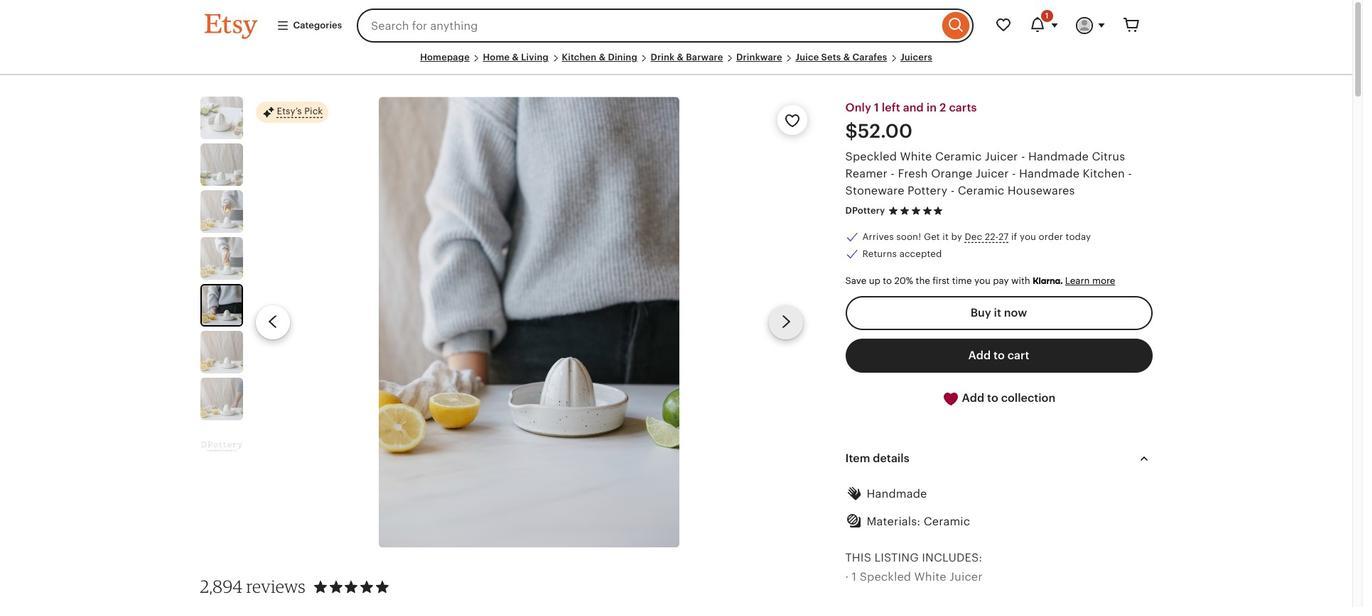 Task type: locate. For each thing, give the bounding box(es) containing it.
& right drink
[[677, 52, 684, 63]]

0 vertical spatial juicer
[[985, 151, 1018, 163]]

speckled white ceramic juicer handmade citrus reamer fresh image 8 image
[[200, 425, 243, 468]]

& right home
[[512, 52, 519, 63]]

materials: ceramic
[[867, 516, 970, 528]]

pick
[[304, 106, 323, 117]]

speckled white ceramic juicer handmade citrus reamer fresh image 1 image
[[200, 97, 243, 139]]

0 vertical spatial speckled
[[846, 151, 897, 163]]

kitchen inside menu bar
[[562, 52, 597, 63]]

juicer up housewares
[[985, 151, 1018, 163]]

kitchen left dining at the left top
[[562, 52, 597, 63]]

1 vertical spatial it
[[994, 307, 1002, 319]]

orange
[[931, 168, 973, 180]]

learn
[[1065, 275, 1090, 286]]

1 horizontal spatial you
[[1020, 232, 1036, 243]]

speckled white ceramic juicer handmade citrus reamer fresh image 5 image
[[379, 97, 680, 548], [202, 286, 241, 326]]

None search field
[[357, 9, 973, 43]]

it left by
[[943, 232, 949, 243]]

0 horizontal spatial speckled white ceramic juicer handmade citrus reamer fresh image 5 image
[[202, 286, 241, 326]]

0 vertical spatial kitchen
[[562, 52, 597, 63]]

&
[[512, 52, 519, 63], [599, 52, 606, 63], [677, 52, 684, 63], [844, 52, 850, 63]]

collection
[[1001, 392, 1056, 405]]

Search for anything text field
[[357, 9, 939, 43]]

it
[[943, 232, 949, 243], [994, 307, 1002, 319]]

juicer down includes:
[[950, 572, 983, 584]]

order
[[1039, 232, 1063, 243]]

0 vertical spatial 1
[[1045, 11, 1049, 20]]

to inside button
[[994, 350, 1005, 362]]

add inside button
[[969, 350, 991, 362]]

1 vertical spatial white
[[915, 572, 947, 584]]

white
[[900, 151, 932, 163], [915, 572, 947, 584]]

2 vertical spatial ceramic
[[924, 516, 970, 528]]

0 vertical spatial add
[[969, 350, 991, 362]]

& for drink
[[677, 52, 684, 63]]

fresh
[[898, 168, 928, 180]]

drink
[[651, 52, 675, 63]]

1 horizontal spatial speckled white ceramic juicer handmade citrus reamer fresh image 5 image
[[379, 97, 680, 548]]

pottery
[[908, 185, 948, 197]]

drinkware link
[[736, 52, 782, 63]]

1
[[1045, 11, 1049, 20], [874, 102, 879, 114], [852, 572, 857, 584]]

only
[[846, 102, 871, 114]]

0 vertical spatial to
[[883, 275, 892, 286]]

speckled white ceramic juicer handmade citrus reamer fresh image 4 image
[[200, 238, 243, 280]]

∙
[[846, 572, 849, 584]]

0 vertical spatial you
[[1020, 232, 1036, 243]]

ceramic down the orange
[[958, 185, 1005, 197]]

2 vertical spatial handmade
[[867, 488, 927, 500]]

kitchen inside speckled white ceramic juicer - handmade citrus reamer - fresh orange juicer - handmade kitchen - stoneware pottery - ceramic housewares
[[1083, 168, 1125, 180]]

0 horizontal spatial it
[[943, 232, 949, 243]]

with
[[1011, 275, 1030, 286]]

up
[[869, 275, 881, 286]]

kitchen down citrus
[[1083, 168, 1125, 180]]

juicers
[[901, 52, 932, 63]]

the
[[916, 275, 930, 286]]

citrus
[[1092, 151, 1125, 163]]

speckled down listing
[[860, 572, 911, 584]]

home
[[483, 52, 510, 63]]

time
[[952, 275, 972, 286]]

to for add to cart
[[994, 350, 1005, 362]]

1 vertical spatial 1
[[874, 102, 879, 114]]

add inside button
[[962, 392, 985, 405]]

handmade
[[1029, 151, 1089, 163], [1019, 168, 1080, 180], [867, 488, 927, 500]]

2 vertical spatial 1
[[852, 572, 857, 584]]

& left dining at the left top
[[599, 52, 606, 63]]

kitchen & dining link
[[562, 52, 637, 63]]

1 inside the only 1 left and in 2 carts $52.00
[[874, 102, 879, 114]]

if
[[1011, 232, 1017, 243]]

white down this listing includes:
[[915, 572, 947, 584]]

to inside button
[[987, 392, 999, 405]]

categories banner
[[179, 0, 1174, 51]]

materials:
[[867, 516, 921, 528]]

homepage link
[[420, 52, 470, 63]]

1 horizontal spatial 1
[[874, 102, 879, 114]]

speckled
[[846, 151, 897, 163], [860, 572, 911, 584]]

you
[[1020, 232, 1036, 243], [975, 275, 991, 286]]

0 vertical spatial white
[[900, 151, 932, 163]]

speckled white ceramic juicer handmade citrus reamer fresh image 2 image
[[200, 144, 243, 186]]

juice sets & carafes
[[796, 52, 887, 63]]

to left collection
[[987, 392, 999, 405]]

0 vertical spatial it
[[943, 232, 949, 243]]

2,894 reviews
[[200, 577, 306, 598]]

1 horizontal spatial kitchen
[[1083, 168, 1125, 180]]

1 button
[[1020, 9, 1067, 43]]

0 horizontal spatial kitchen
[[562, 52, 597, 63]]

1 horizontal spatial it
[[994, 307, 1002, 319]]

kitchen
[[562, 52, 597, 63], [1083, 168, 1125, 180]]

to
[[883, 275, 892, 286], [994, 350, 1005, 362], [987, 392, 999, 405]]

ceramic up the orange
[[935, 151, 982, 163]]

& for kitchen
[[599, 52, 606, 63]]

you left pay
[[975, 275, 991, 286]]

in
[[927, 102, 937, 114]]

add to cart button
[[846, 339, 1153, 373]]

0 horizontal spatial you
[[975, 275, 991, 286]]

1 inside popup button
[[1045, 11, 1049, 20]]

1 vertical spatial kitchen
[[1083, 168, 1125, 180]]

speckled white ceramic juicer handmade citrus reamer fresh image 3 image
[[200, 191, 243, 233]]

only 1 left and in 2 carts $52.00
[[846, 102, 977, 142]]

juicer
[[985, 151, 1018, 163], [976, 168, 1009, 180], [950, 572, 983, 584]]

includes:
[[922, 553, 983, 565]]

0 horizontal spatial 1
[[852, 572, 857, 584]]

dpottery link
[[846, 206, 885, 216]]

by
[[951, 232, 962, 243]]

it right buy
[[994, 307, 1002, 319]]

1 vertical spatial to
[[994, 350, 1005, 362]]

accepted
[[900, 249, 942, 260]]

add for add to collection
[[962, 392, 985, 405]]

-
[[1021, 151, 1025, 163], [891, 168, 895, 180], [1012, 168, 1016, 180], [1128, 168, 1132, 180], [951, 185, 955, 197]]

2 vertical spatial to
[[987, 392, 999, 405]]

it inside button
[[994, 307, 1002, 319]]

now
[[1004, 307, 1027, 319]]

dec
[[965, 232, 982, 243]]

& right "sets" on the right of page
[[844, 52, 850, 63]]

details
[[873, 453, 910, 465]]

you right if at the right top of the page
[[1020, 232, 1036, 243]]

menu bar containing homepage
[[204, 51, 1148, 75]]

add down add to cart button at the bottom right of the page
[[962, 392, 985, 405]]

drink & barware
[[651, 52, 723, 63]]

menu bar
[[204, 51, 1148, 75]]

klarna.
[[1033, 275, 1063, 286]]

1 & from the left
[[512, 52, 519, 63]]

$52.00
[[846, 121, 913, 142]]

1 vertical spatial add
[[962, 392, 985, 405]]

2 horizontal spatial 1
[[1045, 11, 1049, 20]]

speckled white ceramic juicer handmade citrus reamer fresh image 6 image
[[200, 331, 243, 374]]

add
[[969, 350, 991, 362], [962, 392, 985, 405]]

to right the up
[[883, 275, 892, 286]]

reamer
[[846, 168, 888, 180]]

juicer right the orange
[[976, 168, 1009, 180]]

add for add to cart
[[969, 350, 991, 362]]

juicers link
[[901, 52, 932, 63]]

add left the cart on the right
[[969, 350, 991, 362]]

speckled up reamer
[[846, 151, 897, 163]]

3 & from the left
[[677, 52, 684, 63]]

ceramic
[[935, 151, 982, 163], [958, 185, 1005, 197], [924, 516, 970, 528]]

save
[[846, 275, 867, 286]]

to left the cart on the right
[[994, 350, 1005, 362]]

2 & from the left
[[599, 52, 606, 63]]

white up fresh
[[900, 151, 932, 163]]

ceramic up includes:
[[924, 516, 970, 528]]

and
[[903, 102, 924, 114]]

learn more button
[[1065, 275, 1115, 286]]

2
[[940, 102, 946, 114]]



Task type: describe. For each thing, give the bounding box(es) containing it.
returns accepted
[[863, 249, 942, 260]]

buy
[[971, 307, 991, 319]]

carts
[[949, 102, 977, 114]]

juice sets & carafes link
[[796, 52, 887, 63]]

more
[[1092, 275, 1115, 286]]

juice
[[796, 52, 819, 63]]

item details button
[[833, 442, 1165, 476]]

1 vertical spatial handmade
[[1019, 168, 1080, 180]]

20%
[[895, 275, 914, 286]]

1 vertical spatial ceramic
[[958, 185, 1005, 197]]

homepage
[[420, 52, 470, 63]]

none search field inside categories banner
[[357, 9, 973, 43]]

home & living
[[483, 52, 549, 63]]

dining
[[608, 52, 637, 63]]

27
[[999, 232, 1009, 243]]

add to cart
[[969, 350, 1030, 362]]

2 vertical spatial juicer
[[950, 572, 983, 584]]

1 for only 1 left and in 2 carts $52.00
[[874, 102, 879, 114]]

0 vertical spatial handmade
[[1029, 151, 1089, 163]]

22-
[[985, 232, 999, 243]]

add to collection
[[959, 392, 1056, 405]]

item details
[[846, 453, 910, 465]]

first
[[933, 275, 950, 286]]

buy it now
[[971, 307, 1027, 319]]

buy it now button
[[846, 296, 1153, 331]]

this
[[846, 553, 871, 565]]

0 vertical spatial ceramic
[[935, 151, 982, 163]]

speckled white ceramic juicer - handmade citrus reamer - fresh orange juicer - handmade kitchen - stoneware pottery - ceramic housewares
[[846, 151, 1132, 197]]

stoneware
[[846, 185, 905, 197]]

categories button
[[265, 13, 353, 38]]

drink & barware link
[[651, 52, 723, 63]]

1 vertical spatial juicer
[[976, 168, 1009, 180]]

arrives soon! get it by dec 22-27 if you order today
[[863, 232, 1091, 243]]

returns
[[863, 249, 897, 260]]

& for home
[[512, 52, 519, 63]]

reviews
[[246, 577, 306, 598]]

add to collection button
[[846, 382, 1153, 416]]

item
[[846, 453, 870, 465]]

kitchen & dining
[[562, 52, 637, 63]]

cart
[[1008, 350, 1030, 362]]

living
[[521, 52, 549, 63]]

etsy's pick
[[277, 106, 323, 117]]

white inside speckled white ceramic juicer - handmade citrus reamer - fresh orange juicer - handmade kitchen - stoneware pottery - ceramic housewares
[[900, 151, 932, 163]]

soon! get
[[897, 232, 940, 243]]

2,894
[[200, 577, 243, 598]]

barware
[[686, 52, 723, 63]]

listing
[[875, 553, 919, 565]]

1 for ∙ 1 speckled white juicer
[[852, 572, 857, 584]]

pay
[[993, 275, 1009, 286]]

etsy's
[[277, 106, 302, 117]]

this listing includes:
[[846, 553, 983, 565]]

1 vertical spatial speckled
[[860, 572, 911, 584]]

sets
[[821, 52, 841, 63]]

categories
[[293, 20, 342, 30]]

housewares
[[1008, 185, 1075, 197]]

arrives
[[863, 232, 894, 243]]

∙ 1 speckled white juicer
[[846, 572, 983, 584]]

carafes
[[853, 52, 887, 63]]

1 vertical spatial you
[[975, 275, 991, 286]]

drinkware
[[736, 52, 782, 63]]

dpottery
[[846, 206, 885, 216]]

to for add to collection
[[987, 392, 999, 405]]

left
[[882, 102, 900, 114]]

speckled inside speckled white ceramic juicer - handmade citrus reamer - fresh orange juicer - handmade kitchen - stoneware pottery - ceramic housewares
[[846, 151, 897, 163]]

today
[[1066, 232, 1091, 243]]

4 & from the left
[[844, 52, 850, 63]]

home & living link
[[483, 52, 549, 63]]

save up to 20% the first time you pay with klarna. learn more
[[846, 275, 1115, 286]]

etsy's pick button
[[256, 101, 329, 124]]

speckled white ceramic juicer handmade citrus reamer fresh image 7 image
[[200, 378, 243, 421]]



Task type: vqa. For each thing, say whether or not it's contained in the screenshot.
reviews at the bottom of page
yes



